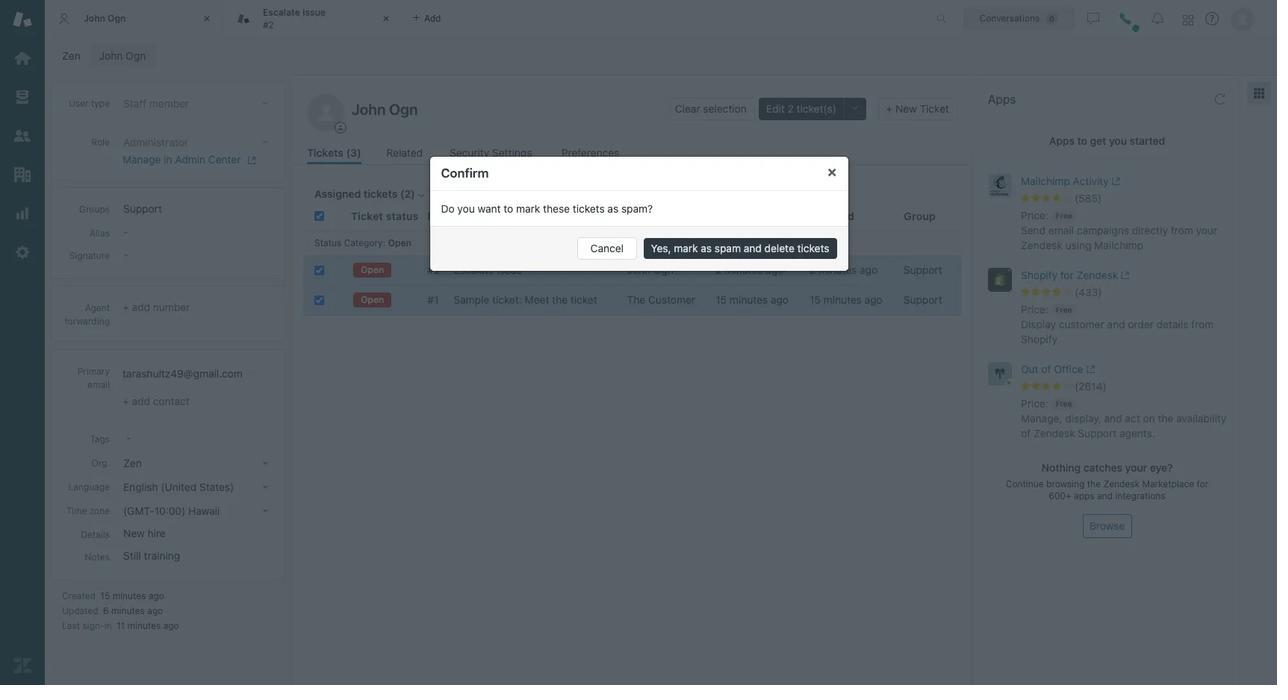 Task type: vqa. For each thing, say whether or not it's contained in the screenshot.
Incident inside the secondary element
no



Task type: locate. For each thing, give the bounding box(es) containing it.
1 horizontal spatial zen
[[123, 457, 142, 470]]

1 vertical spatial you
[[458, 202, 475, 215]]

0 vertical spatial arrow down image
[[262, 102, 268, 105]]

price: inside price: free send email campaigns directly from your zendesk using mailchimp
[[1021, 209, 1049, 222]]

support
[[123, 202, 162, 215], [904, 264, 943, 276], [904, 294, 943, 306], [1078, 427, 1117, 440]]

status category : open
[[315, 238, 412, 249]]

email up using
[[1049, 224, 1074, 237]]

clear selection button
[[667, 98, 755, 120]]

manage in admin center link
[[123, 153, 268, 167]]

mailchimp left activity
[[1021, 175, 1071, 188]]

your right directly in the right of the page
[[1197, 224, 1218, 237]]

1 vertical spatial of
[[1021, 427, 1031, 440]]

role
[[91, 137, 110, 148]]

1 vertical spatial apps
[[1050, 134, 1075, 147]]

free inside price: free send email campaigns directly from your zendesk using mailchimp
[[1056, 211, 1073, 220]]

add left the number
[[132, 301, 150, 314]]

time zone
[[66, 506, 110, 517]]

1 free from the top
[[1056, 211, 1073, 220]]

1 horizontal spatial apps
[[1050, 134, 1075, 147]]

1 horizontal spatial the
[[1088, 479, 1101, 490]]

arrow down image for staff member
[[262, 102, 268, 105]]

of inside price: free manage, display, and act on the availability of zendesk support agents.
[[1021, 427, 1031, 440]]

escalate for escalate issue #2
[[263, 7, 300, 18]]

john ogn inside tab
[[84, 13, 126, 24]]

get
[[1091, 134, 1107, 147]]

email down primary
[[87, 380, 110, 391]]

1 add from the top
[[132, 301, 150, 314]]

0 vertical spatial ticket
[[920, 102, 950, 115]]

zendesk inside price: free send email campaigns directly from your zendesk using mailchimp
[[1021, 239, 1063, 252]]

time
[[66, 506, 87, 517]]

3 price: from the top
[[1021, 397, 1049, 410]]

0 vertical spatial shopify
[[1021, 269, 1058, 282]]

1 vertical spatial escalate
[[454, 264, 494, 276]]

availability
[[1177, 412, 1227, 425]]

2 vertical spatial free
[[1056, 400, 1073, 409]]

0 vertical spatial free
[[1056, 211, 1073, 220]]

price: free send email campaigns directly from your zendesk using mailchimp
[[1021, 209, 1218, 252]]

1 horizontal spatial tickets
[[573, 202, 605, 215]]

price: for display
[[1021, 303, 1049, 316]]

your left eye?
[[1126, 462, 1148, 474]]

1 arrow down image from the top
[[262, 102, 268, 105]]

and inside button
[[744, 243, 762, 256]]

1 vertical spatial ticket
[[351, 210, 383, 222]]

1 vertical spatial +
[[123, 301, 129, 314]]

administrator button
[[119, 132, 274, 153]]

of right out
[[1042, 363, 1052, 376]]

john
[[84, 13, 105, 24], [627, 264, 651, 276]]

free for customer
[[1056, 306, 1073, 315]]

1 horizontal spatial your
[[1197, 224, 1218, 237]]

john up "the"
[[627, 264, 651, 276]]

grid
[[292, 202, 973, 686]]

arrow down image inside the (gmt-10:00) hawaii button
[[262, 510, 268, 513]]

zen link
[[52, 46, 90, 66]]

1 vertical spatial zen
[[123, 457, 142, 470]]

#2 up #1
[[428, 264, 440, 276]]

zen up english
[[123, 457, 142, 470]]

1 horizontal spatial new
[[896, 102, 917, 115]]

edit 2 ticket(s)
[[766, 102, 837, 115]]

1 price: from the top
[[1021, 209, 1049, 222]]

0 horizontal spatial zen
[[62, 49, 81, 62]]

type
[[91, 98, 110, 109]]

1 horizontal spatial for
[[1197, 479, 1209, 490]]

:
[[383, 238, 386, 249]]

issue inside the escalate issue #2
[[303, 7, 326, 18]]

issue up ticket:
[[497, 264, 522, 276]]

1 horizontal spatial mark
[[675, 243, 699, 256]]

open for #1
[[361, 294, 384, 306]]

catches
[[1084, 462, 1123, 474]]

6
[[103, 606, 109, 617]]

price: up display
[[1021, 303, 1049, 316]]

still training
[[123, 550, 180, 563]]

0 vertical spatial from
[[1171, 224, 1194, 237]]

as inside button
[[701, 243, 712, 256]]

open
[[388, 238, 412, 249], [361, 264, 384, 276], [361, 294, 384, 306]]

mailchimp down campaigns
[[1095, 239, 1144, 252]]

escalate issue #2
[[263, 7, 326, 30]]

1 horizontal spatial 2
[[788, 102, 794, 115]]

john up zen "link"
[[84, 13, 105, 24]]

sample ticket: meet the ticket
[[454, 294, 597, 306]]

1 horizontal spatial (opens in a new tab) image
[[1119, 271, 1130, 280]]

2 vertical spatial arrow down image
[[262, 510, 268, 513]]

(opens in a new tab) image
[[1119, 271, 1130, 280], [1084, 366, 1095, 374]]

tickets right 'delete'
[[798, 243, 830, 256]]

in
[[164, 153, 172, 166], [104, 621, 112, 632]]

tickets up ticket status
[[364, 188, 398, 200]]

tags
[[90, 434, 110, 445]]

2 minutes ago
[[716, 264, 784, 276], [810, 264, 878, 276]]

(opens in a new tab) image up (2614)
[[1084, 366, 1095, 374]]

2 horizontal spatial tickets
[[798, 243, 830, 256]]

0 horizontal spatial tickets
[[364, 188, 398, 200]]

1 vertical spatial from
[[1192, 318, 1214, 331]]

the customer
[[627, 294, 696, 306]]

yes, mark as spam and delete tickets button
[[644, 239, 838, 260]]

out of office
[[1021, 363, 1084, 376]]

the up apps
[[1088, 479, 1101, 490]]

new inside button
[[896, 102, 917, 115]]

security settings
[[450, 146, 532, 159]]

1 vertical spatial arrow down image
[[262, 486, 268, 489]]

free for email
[[1056, 211, 1073, 220]]

updated down × link
[[810, 210, 855, 222]]

to
[[1078, 134, 1088, 147], [504, 202, 514, 215]]

1 horizontal spatial 2 minutes ago
[[810, 264, 878, 276]]

(585)
[[1075, 192, 1102, 205]]

0 vertical spatial +
[[887, 102, 893, 115]]

1 arrow down image from the top
[[262, 141, 268, 144]]

1 horizontal spatial ticket
[[920, 102, 950, 115]]

15 inside the "created 15 minutes ago updated 6 minutes ago last sign-in 11 minutes ago"
[[100, 591, 110, 602]]

1 vertical spatial (opens in a new tab) image
[[1084, 366, 1095, 374]]

and inside price: free manage, display, and act on the availability of zendesk support agents.
[[1105, 412, 1123, 425]]

#2 inside the escalate issue #2
[[263, 19, 274, 30]]

price: free manage, display, and act on the availability of zendesk support agents.
[[1021, 397, 1227, 440]]

0 vertical spatial issue
[[303, 7, 326, 18]]

1 horizontal spatial of
[[1042, 363, 1052, 376]]

requester
[[627, 210, 680, 222]]

the right on
[[1158, 412, 1174, 425]]

status
[[315, 238, 342, 249]]

0 horizontal spatial issue
[[303, 7, 326, 18]]

None checkbox
[[315, 296, 324, 305]]

0 horizontal spatial apps
[[988, 93, 1016, 106]]

primary
[[77, 366, 110, 377]]

updated down 'created'
[[62, 606, 98, 617]]

2 shopify from the top
[[1021, 333, 1058, 346]]

center
[[208, 153, 241, 166]]

1 shopify from the top
[[1021, 269, 1058, 282]]

cancel button
[[578, 238, 638, 261]]

new
[[896, 102, 917, 115], [123, 527, 145, 540]]

1 vertical spatial issue
[[497, 264, 522, 276]]

arrow down image inside the zen 'button'
[[262, 462, 268, 465]]

0 vertical spatial for
[[1061, 269, 1074, 282]]

price: up manage,
[[1021, 397, 1049, 410]]

2 vertical spatial the
[[1088, 479, 1101, 490]]

0 horizontal spatial email
[[87, 380, 110, 391]]

0 horizontal spatial new
[[123, 527, 145, 540]]

related
[[387, 146, 423, 159]]

0 vertical spatial arrow down image
[[262, 141, 268, 144]]

details
[[1157, 318, 1189, 331]]

browse
[[1090, 520, 1125, 533]]

2 vertical spatial open
[[361, 294, 384, 306]]

1 vertical spatial your
[[1126, 462, 1148, 474]]

email inside primary email
[[87, 380, 110, 391]]

15 minutes ago
[[716, 294, 789, 306], [810, 294, 883, 306]]

john ogn down yes,
[[627, 264, 674, 276]]

0 vertical spatial tickets
[[364, 188, 398, 200]]

hawaii
[[188, 505, 220, 518]]

free up customer
[[1056, 306, 1073, 315]]

600+
[[1049, 491, 1072, 502]]

0 horizontal spatial updated
[[62, 606, 98, 617]]

free up using
[[1056, 211, 1073, 220]]

tab
[[224, 0, 403, 37]]

john inside john ogn tab
[[84, 13, 105, 24]]

arrow down image inside staff member button
[[262, 102, 268, 105]]

0 vertical spatial your
[[1197, 224, 1218, 237]]

out of office image
[[988, 362, 1012, 386]]

0 horizontal spatial john
[[84, 13, 105, 24]]

arrow down image
[[262, 141, 268, 144], [262, 462, 268, 465]]

0 vertical spatial updated
[[810, 210, 855, 222]]

from right details
[[1192, 318, 1214, 331]]

None text field
[[347, 98, 713, 120]]

price: for manage,
[[1021, 397, 1049, 410]]

escalate inside the escalate issue #2
[[263, 7, 300, 18]]

1 horizontal spatial issue
[[497, 264, 522, 276]]

+ inside button
[[887, 102, 893, 115]]

#2
[[263, 19, 274, 30], [428, 264, 440, 276]]

for inside nothing catches your eye? continue browsing the zendesk marketplace for 600+ apps and integrations
[[1197, 479, 1209, 490]]

get help image
[[1206, 12, 1219, 25]]

arrow down image for (gmt-10:00) hawaii
[[262, 510, 268, 513]]

1 vertical spatial ogn
[[654, 264, 674, 276]]

and for order
[[1108, 318, 1126, 331]]

to right the want
[[504, 202, 514, 215]]

2 arrow down image from the top
[[262, 462, 268, 465]]

free for display,
[[1056, 400, 1073, 409]]

0 vertical spatial john
[[84, 13, 105, 24]]

1 horizontal spatial mailchimp
[[1095, 239, 1144, 252]]

arrow down image inside administrator button
[[262, 141, 268, 144]]

and inside nothing catches your eye? continue browsing the zendesk marketplace for 600+ apps and integrations
[[1098, 491, 1113, 502]]

issue left close image on the top of the page
[[303, 7, 326, 18]]

mark inside button
[[675, 243, 699, 256]]

3 arrow down image from the top
[[262, 510, 268, 513]]

1 vertical spatial shopify
[[1021, 333, 1058, 346]]

the
[[627, 294, 646, 306]]

to left get
[[1078, 134, 1088, 147]]

1 vertical spatial as
[[701, 243, 712, 256]]

tickets for yes, mark as spam and delete tickets
[[798, 243, 830, 256]]

2 add from the top
[[132, 395, 150, 408]]

shopify right shopify for zendesk image
[[1021, 269, 1058, 282]]

and left the act
[[1105, 412, 1123, 425]]

0 vertical spatial #2
[[263, 19, 274, 30]]

0 horizontal spatial (opens in a new tab) image
[[1084, 366, 1095, 374]]

+ for + new ticket
[[887, 102, 893, 115]]

alias
[[90, 228, 110, 239]]

staff member
[[123, 97, 189, 110]]

0 vertical spatial as
[[608, 202, 619, 215]]

1 horizontal spatial escalate
[[454, 264, 494, 276]]

1 vertical spatial arrow down image
[[262, 462, 268, 465]]

1 vertical spatial john ogn
[[627, 264, 674, 276]]

0 vertical spatial email
[[1049, 224, 1074, 237]]

support inside price: free manage, display, and act on the availability of zendesk support agents.
[[1078, 427, 1117, 440]]

None checkbox
[[315, 266, 324, 275]]

2 free from the top
[[1056, 306, 1073, 315]]

zendesk down manage,
[[1034, 427, 1076, 440]]

arrow down image inside the "english (united states)" button
[[262, 486, 268, 489]]

views image
[[13, 87, 32, 107]]

confirm
[[442, 166, 489, 181]]

0 vertical spatial (opens in a new tab) image
[[1119, 271, 1130, 280]]

free up the display,
[[1056, 400, 1073, 409]]

john ogn up zen "link"
[[84, 13, 126, 24]]

zendesk down send
[[1021, 239, 1063, 252]]

price: inside price: free manage, display, and act on the availability of zendesk support agents.
[[1021, 397, 1049, 410]]

apps
[[1074, 491, 1095, 502]]

1 horizontal spatial 15
[[716, 294, 727, 306]]

mark right yes,
[[675, 243, 699, 256]]

main element
[[0, 0, 45, 686]]

and right the spam
[[744, 243, 762, 256]]

tickets for do you want to mark these tickets as spam?
[[573, 202, 605, 215]]

mailchimp
[[1021, 175, 1071, 188], [1095, 239, 1144, 252]]

administrator
[[123, 136, 188, 149]]

+ add number
[[123, 301, 190, 314]]

john ogn
[[84, 13, 126, 24], [627, 264, 674, 276]]

for right marketplace
[[1197, 479, 1209, 490]]

from right directly in the right of the page
[[1171, 224, 1194, 237]]

#1
[[428, 294, 439, 306]]

apps for apps to get you started
[[1050, 134, 1075, 147]]

+ add contact
[[123, 395, 190, 408]]

as left the spam
[[701, 243, 712, 256]]

email inside price: free send email campaigns directly from your zendesk using mailchimp
[[1049, 224, 1074, 237]]

0 horizontal spatial #2
[[263, 19, 274, 30]]

10:00)
[[154, 505, 186, 518]]

×
[[828, 163, 838, 180]]

mark
[[517, 202, 541, 215], [675, 243, 699, 256]]

add
[[132, 301, 150, 314], [132, 395, 150, 408]]

(opens in a new tab) image inside out of office link
[[1084, 366, 1095, 374]]

0 horizontal spatial ogn
[[108, 13, 126, 24]]

1 vertical spatial mark
[[675, 243, 699, 256]]

free inside price: free manage, display, and act on the availability of zendesk support agents.
[[1056, 400, 1073, 409]]

close image
[[199, 11, 214, 26]]

and left order
[[1108, 318, 1126, 331]]

price: inside price: free display customer and order details from shopify
[[1021, 303, 1049, 316]]

0 vertical spatial mark
[[517, 202, 541, 215]]

cancel
[[591, 243, 624, 256]]

as left spam?
[[608, 202, 619, 215]]

1 vertical spatial free
[[1056, 306, 1073, 315]]

0 vertical spatial apps
[[988, 93, 1016, 106]]

1 horizontal spatial email
[[1049, 224, 1074, 237]]

agents.
[[1120, 427, 1156, 440]]

customer
[[649, 294, 696, 306]]

1 horizontal spatial john
[[627, 264, 651, 276]]

spam
[[715, 243, 742, 256]]

0 horizontal spatial of
[[1021, 427, 1031, 440]]

shopify down display
[[1021, 333, 1058, 346]]

2 arrow down image from the top
[[262, 486, 268, 489]]

tickets right these
[[573, 202, 605, 215]]

3 free from the top
[[1056, 400, 1073, 409]]

(opens in a new tab) image up 4 stars. 433 reviews. element
[[1119, 271, 1130, 280]]

escalate for escalate issue
[[454, 264, 494, 276]]

in down "administrator"
[[164, 153, 172, 166]]

of down manage,
[[1021, 427, 1031, 440]]

zen button
[[119, 454, 274, 474]]

tickets inside button
[[798, 243, 830, 256]]

organizations image
[[13, 165, 32, 185]]

1 vertical spatial john
[[627, 264, 651, 276]]

1 vertical spatial add
[[132, 395, 150, 408]]

mailchimp activity image
[[988, 174, 1012, 198]]

continue
[[1006, 479, 1044, 490]]

price:
[[1021, 209, 1049, 222], [1021, 303, 1049, 316], [1021, 397, 1049, 410]]

free
[[1056, 211, 1073, 220], [1056, 306, 1073, 315], [1056, 400, 1073, 409]]

in left the 11
[[104, 621, 112, 632]]

add left "contact"
[[132, 395, 150, 408]]

zen up user
[[62, 49, 81, 62]]

4 stars. 433 reviews. element
[[1021, 286, 1233, 300]]

free inside price: free display customer and order details from shopify
[[1056, 306, 1073, 315]]

for down using
[[1061, 269, 1074, 282]]

arrow down image for english (united states)
[[262, 486, 268, 489]]

user type
[[69, 98, 110, 109]]

mark left these
[[517, 202, 541, 215]]

0 horizontal spatial to
[[504, 202, 514, 215]]

price: up send
[[1021, 209, 1049, 222]]

0 horizontal spatial escalate
[[263, 7, 300, 18]]

selection
[[703, 102, 747, 115]]

2 vertical spatial price:
[[1021, 397, 1049, 410]]

zendesk up (433)
[[1077, 269, 1119, 282]]

apps image
[[1254, 87, 1266, 99]]

of
[[1042, 363, 1052, 376], [1021, 427, 1031, 440]]

+ right agent
[[123, 301, 129, 314]]

close image
[[379, 11, 394, 26]]

customers image
[[13, 126, 32, 146]]

and right apps
[[1098, 491, 1113, 502]]

ticket
[[571, 294, 597, 306]]

directly
[[1132, 224, 1169, 237]]

ogn inside tab
[[108, 13, 126, 24]]

2 horizontal spatial 2
[[810, 264, 816, 276]]

you right do
[[458, 202, 475, 215]]

0 vertical spatial zen
[[62, 49, 81, 62]]

0 vertical spatial john ogn
[[84, 13, 126, 24]]

2 price: from the top
[[1021, 303, 1049, 316]]

the inside nothing catches your eye? continue browsing the zendesk marketplace for 600+ apps and integrations
[[1088, 479, 1101, 490]]

1 15 minutes ago from the left
[[716, 294, 789, 306]]

zendesk up integrations
[[1104, 479, 1140, 490]]

1 vertical spatial new
[[123, 527, 145, 540]]

spam?
[[622, 202, 654, 215]]

0 vertical spatial open
[[388, 238, 412, 249]]

#2 right close icon
[[263, 19, 274, 30]]

do
[[442, 202, 455, 215]]

+ right 'ticket(s)'
[[887, 102, 893, 115]]

mailchimp inside price: free send email campaigns directly from your zendesk using mailchimp
[[1095, 239, 1144, 252]]

0 horizontal spatial ticket
[[351, 210, 383, 222]]

ticket status
[[351, 210, 419, 222]]

arrow down image
[[262, 102, 268, 105], [262, 486, 268, 489], [262, 510, 268, 513]]

0 horizontal spatial john ogn
[[84, 13, 126, 24]]

your inside price: free send email campaigns directly from your zendesk using mailchimp
[[1197, 224, 1218, 237]]

1 vertical spatial updated
[[62, 606, 98, 617]]

delete
[[765, 243, 795, 256]]

you right get
[[1110, 134, 1127, 147]]

+ new ticket
[[887, 102, 950, 115]]

grid containing ticket status
[[292, 202, 973, 686]]

(opens in a new tab) image inside shopify for zendesk link
[[1119, 271, 1130, 280]]

+ left "contact"
[[123, 395, 129, 408]]

from inside price: free display customer and order details from shopify
[[1192, 318, 1214, 331]]

zen inside "link"
[[62, 49, 81, 62]]

the right meet
[[552, 294, 568, 306]]

4 stars. 2614 reviews. element
[[1021, 380, 1233, 394]]

and inside price: free display customer and order details from shopify
[[1108, 318, 1126, 331]]

language
[[68, 482, 110, 493]]

0 vertical spatial price:
[[1021, 209, 1049, 222]]

0 horizontal spatial 15
[[100, 591, 110, 602]]

preferences link
[[562, 145, 622, 164]]

reporting image
[[13, 204, 32, 223]]

0 horizontal spatial your
[[1126, 462, 1148, 474]]



Task type: describe. For each thing, give the bounding box(es) containing it.
ticket:
[[492, 294, 522, 306]]

admin image
[[13, 243, 32, 262]]

+ for + add number
[[123, 301, 129, 314]]

your inside nothing catches your eye? continue browsing the zendesk marketplace for 600+ apps and integrations
[[1126, 462, 1148, 474]]

2 horizontal spatial 15
[[810, 294, 821, 306]]

and for delete
[[744, 243, 762, 256]]

0 horizontal spatial as
[[608, 202, 619, 215]]

order
[[1128, 318, 1154, 331]]

john ogn tab
[[45, 0, 224, 37]]

these
[[544, 202, 570, 215]]

tickets (3) link
[[307, 145, 361, 164]]

clear
[[675, 102, 701, 115]]

0 horizontal spatial the
[[552, 294, 568, 306]]

status
[[386, 210, 419, 222]]

1 horizontal spatial ogn
[[654, 264, 674, 276]]

want
[[478, 202, 501, 215]]

the inside price: free manage, display, and act on the availability of zendesk support agents.
[[1158, 412, 1174, 425]]

marketplace
[[1143, 479, 1195, 490]]

open for #2
[[361, 264, 384, 276]]

11
[[117, 621, 125, 632]]

- field
[[120, 430, 274, 447]]

get started image
[[13, 49, 32, 68]]

0 horizontal spatial mailchimp
[[1021, 175, 1071, 188]]

4 stars. 585 reviews. element
[[1021, 192, 1233, 205]]

2 inside button
[[788, 102, 794, 115]]

english
[[123, 481, 158, 494]]

arrow down image for zen
[[262, 462, 268, 465]]

zendesk image
[[13, 657, 32, 676]]

from inside price: free send email campaigns directly from your zendesk using mailchimp
[[1171, 224, 1194, 237]]

(3)
[[346, 146, 361, 159]]

group
[[904, 210, 936, 222]]

2 2 minutes ago from the left
[[810, 264, 878, 276]]

tab containing escalate issue
[[224, 0, 403, 37]]

Select All Tickets checkbox
[[315, 212, 324, 221]]

activity
[[1073, 175, 1109, 188]]

ticket inside button
[[920, 102, 950, 115]]

shopify for zendesk image
[[988, 268, 1012, 292]]

training
[[144, 550, 180, 563]]

1 horizontal spatial in
[[164, 153, 172, 166]]

staff member button
[[119, 93, 274, 114]]

0 horizontal spatial for
[[1061, 269, 1074, 282]]

and for act
[[1105, 412, 1123, 425]]

english (united states)
[[123, 481, 234, 494]]

hire
[[148, 527, 166, 540]]

member
[[149, 97, 189, 110]]

created
[[62, 591, 96, 602]]

signature
[[69, 250, 110, 261]]

category
[[344, 238, 383, 249]]

meet
[[525, 294, 549, 306]]

0 horizontal spatial you
[[458, 202, 475, 215]]

nothing
[[1042, 462, 1081, 474]]

+ for + add contact
[[123, 395, 129, 408]]

add for add number
[[132, 301, 150, 314]]

shopify inside price: free display customer and order details from shopify
[[1021, 333, 1058, 346]]

zen inside 'button'
[[123, 457, 142, 470]]

clear selection
[[675, 102, 747, 115]]

1 horizontal spatial john ogn
[[627, 264, 674, 276]]

details
[[81, 530, 110, 541]]

arrow down image for administrator
[[262, 141, 268, 144]]

apps for apps
[[988, 93, 1016, 106]]

1 vertical spatial to
[[504, 202, 514, 215]]

zendesk inside price: free manage, display, and act on the availability of zendesk support agents.
[[1034, 427, 1076, 440]]

notes
[[85, 552, 110, 563]]

price: for send
[[1021, 209, 1049, 222]]

created 15 minutes ago updated 6 minutes ago last sign-in 11 minutes ago
[[62, 591, 179, 632]]

0 vertical spatial of
[[1042, 363, 1052, 376]]

escalate issue
[[454, 264, 522, 276]]

zendesk support image
[[13, 10, 32, 29]]

nothing catches your eye? continue browsing the zendesk marketplace for 600+ apps and integrations
[[1006, 462, 1209, 502]]

in inside the "created 15 minutes ago updated 6 minutes ago last sign-in 11 minutes ago"
[[104, 621, 112, 632]]

started
[[1130, 134, 1166, 147]]

act
[[1125, 412, 1141, 425]]

contact
[[153, 395, 190, 408]]

ticket(s)
[[797, 102, 837, 115]]

issue for escalate issue #2
[[303, 7, 326, 18]]

staff
[[123, 97, 147, 110]]

related link
[[387, 145, 425, 164]]

zendesk products image
[[1183, 15, 1194, 25]]

2 15 minutes ago from the left
[[810, 294, 883, 306]]

tickets
[[307, 146, 344, 159]]

yes,
[[652, 243, 672, 256]]

sample
[[454, 294, 490, 306]]

price: free display customer and order details from shopify
[[1021, 303, 1214, 346]]

zendesk inside nothing catches your eye? continue browsing the zendesk marketplace for 600+ apps and integrations
[[1104, 479, 1140, 490]]

office
[[1054, 363, 1084, 376]]

manage,
[[1021, 412, 1063, 425]]

1 horizontal spatial you
[[1110, 134, 1127, 147]]

(opens in a new tab) image for office
[[1084, 366, 1095, 374]]

on
[[1143, 412, 1156, 425]]

0 horizontal spatial mark
[[517, 202, 541, 215]]

assigned
[[315, 188, 361, 200]]

0 horizontal spatial 2
[[716, 264, 722, 276]]

edit
[[766, 102, 785, 115]]

sign-
[[82, 621, 104, 632]]

id
[[428, 210, 439, 222]]

preferences
[[562, 146, 620, 159]]

english (united states) button
[[119, 477, 274, 498]]

escalate issue link
[[454, 264, 522, 277]]

(opens in a new tab) image
[[1109, 177, 1121, 186]]

mailchimp activity
[[1021, 175, 1109, 188]]

shopify for zendesk link
[[1021, 268, 1206, 286]]

new hire
[[123, 527, 166, 540]]

groups
[[79, 204, 110, 215]]

out
[[1021, 363, 1039, 376]]

+ new ticket button
[[878, 98, 958, 120]]

campaigns
[[1077, 224, 1130, 237]]

1 horizontal spatial #2
[[428, 264, 440, 276]]

manage in admin center
[[123, 153, 241, 166]]

(2614)
[[1075, 380, 1107, 393]]

states)
[[199, 481, 234, 494]]

using
[[1066, 239, 1092, 252]]

updated inside the "created 15 minutes ago updated 6 minutes ago last sign-in 11 minutes ago"
[[62, 606, 98, 617]]

1 2 minutes ago from the left
[[716, 264, 784, 276]]

still
[[123, 550, 141, 563]]

browsing
[[1047, 479, 1085, 490]]

tabs tab list
[[45, 0, 921, 37]]

agent forwarding
[[65, 303, 110, 327]]

display
[[1021, 318, 1057, 331]]

security
[[450, 146, 490, 159]]

agent
[[85, 303, 110, 314]]

add for add contact
[[132, 395, 150, 408]]

issue for escalate issue
[[497, 264, 522, 276]]

1 horizontal spatial updated
[[810, 210, 855, 222]]

subject
[[454, 210, 494, 222]]

primary email
[[77, 366, 110, 391]]

(opens in a new tab) image for zendesk
[[1119, 271, 1130, 280]]

(gmt-10:00) hawaii button
[[119, 501, 274, 522]]

shopify for zendesk
[[1021, 269, 1119, 282]]

out of office link
[[1021, 362, 1206, 380]]

1 horizontal spatial to
[[1078, 134, 1088, 147]]



